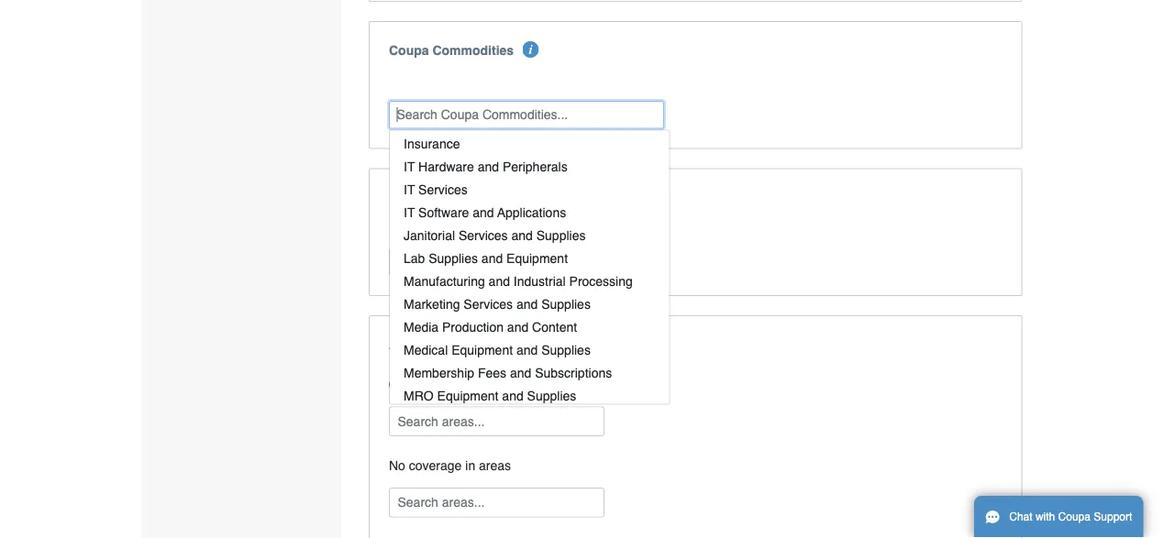 Task type: describe. For each thing, give the bounding box(es) containing it.
areas
[[479, 459, 511, 473]]

Search Coupa Commodities... field
[[389, 101, 664, 129]]

supplies up content
[[542, 297, 591, 312]]

1 vertical spatial equipment
[[452, 343, 513, 358]]

production
[[442, 320, 504, 335]]

and right the fees
[[510, 366, 532, 381]]

served
[[428, 337, 471, 352]]

media
[[404, 320, 439, 335]]

in
[[465, 459, 476, 473]]

0 vertical spatial services
[[419, 183, 468, 197]]

and left content
[[507, 320, 529, 335]]

no
[[389, 459, 406, 473]]

2 it from the top
[[404, 183, 415, 197]]

coupa commodities
[[389, 43, 514, 58]]

1 it from the top
[[404, 160, 415, 174]]

supplies up subscriptions
[[542, 343, 591, 358]]

supplies up manufacturing
[[429, 251, 478, 266]]

marketing
[[404, 297, 460, 312]]

list box containing insurance
[[389, 110, 671, 408]]

option inside list box
[[390, 110, 670, 133]]

processing
[[569, 274, 633, 289]]

areas served
[[389, 337, 471, 352]]

additional information image for areas served
[[480, 336, 496, 352]]

and down industrial
[[517, 297, 538, 312]]

membership
[[404, 366, 474, 381]]

and down applications
[[512, 229, 533, 243]]

with
[[1036, 511, 1056, 524]]



Task type: locate. For each thing, give the bounding box(es) containing it.
software
[[419, 206, 469, 220]]

insurance
[[404, 137, 460, 151]]

product and service categories
[[389, 190, 583, 205]]

2 vertical spatial services
[[464, 297, 513, 312]]

it down product
[[404, 206, 415, 220]]

equipment up industrial
[[507, 251, 568, 266]]

categories
[[517, 190, 583, 205]]

1 vertical spatial search areas... text field
[[391, 489, 603, 517]]

and up software
[[441, 190, 464, 205]]

services up production
[[464, 297, 513, 312]]

janitorial
[[404, 229, 455, 243]]

and down content
[[517, 343, 538, 358]]

content
[[532, 320, 577, 335]]

0 horizontal spatial coupa
[[389, 43, 429, 58]]

0 horizontal spatial additional information image
[[480, 336, 496, 352]]

1 horizontal spatial additional information image
[[523, 41, 539, 58]]

fees
[[478, 366, 507, 381]]

product
[[389, 190, 438, 205]]

Search areas... text field
[[391, 408, 603, 436], [391, 489, 603, 517]]

no coverage in areas
[[389, 459, 511, 473]]

service
[[468, 190, 513, 205]]

selected list box
[[383, 227, 1009, 240]]

it up product
[[404, 160, 415, 174]]

supplies down subscriptions
[[527, 389, 577, 404]]

mro
[[404, 389, 434, 404]]

search areas... text field down areas
[[391, 489, 603, 517]]

search areas... text field down regional
[[391, 408, 603, 436]]

chat with coupa support button
[[975, 496, 1144, 539]]

additional information image
[[523, 41, 539, 58], [480, 336, 496, 352]]

hardware
[[419, 160, 474, 174]]

and up the service
[[478, 160, 499, 174]]

coupa left the "commodities"
[[389, 43, 429, 58]]

and down product and service categories
[[473, 206, 494, 220]]

and
[[478, 160, 499, 174], [441, 190, 464, 205], [473, 206, 494, 220], [512, 229, 533, 243], [482, 251, 503, 266], [489, 274, 510, 289], [517, 297, 538, 312], [507, 320, 529, 335], [517, 343, 538, 358], [510, 366, 532, 381], [502, 389, 524, 404]]

0 vertical spatial search areas... text field
[[391, 408, 603, 436]]

services down product and service categories
[[459, 229, 508, 243]]

manufacturing
[[404, 274, 485, 289]]

1 horizontal spatial coupa
[[1059, 511, 1091, 524]]

None radio
[[389, 379, 401, 391], [454, 379, 466, 391], [389, 379, 401, 391], [454, 379, 466, 391]]

2 search areas... text field from the top
[[391, 489, 603, 517]]

industrial
[[514, 274, 566, 289]]

0 vertical spatial it
[[404, 160, 415, 174]]

it up the janitorial
[[404, 183, 415, 197]]

supplies
[[537, 229, 586, 243], [429, 251, 478, 266], [542, 297, 591, 312], [542, 343, 591, 358], [527, 389, 577, 404]]

2 vertical spatial equipment
[[437, 389, 499, 404]]

additional information image for coupa commodities
[[523, 41, 539, 58]]

additional information image down production
[[480, 336, 496, 352]]

coupa inside button
[[1059, 511, 1091, 524]]

peripherals
[[503, 160, 568, 174]]

coverage
[[409, 459, 462, 473]]

1 vertical spatial additional information image
[[480, 336, 496, 352]]

equipment
[[507, 251, 568, 266], [452, 343, 513, 358], [437, 389, 499, 404]]

lab
[[404, 251, 425, 266]]

global
[[404, 377, 441, 392]]

additional information image right the "commodities"
[[523, 41, 539, 58]]

areas
[[389, 337, 425, 352]]

subscriptions
[[535, 366, 612, 381]]

chat with coupa support
[[1010, 511, 1133, 524]]

coupa right with
[[1059, 511, 1091, 524]]

1 search areas... text field from the top
[[391, 408, 603, 436]]

equipment down production
[[452, 343, 513, 358]]

list box
[[389, 110, 671, 408]]

regional
[[469, 377, 520, 392]]

0 vertical spatial equipment
[[507, 251, 568, 266]]

1 vertical spatial coupa
[[1059, 511, 1091, 524]]

services
[[419, 183, 468, 197], [459, 229, 508, 243], [464, 297, 513, 312]]

0 vertical spatial additional information image
[[523, 41, 539, 58]]

support
[[1094, 511, 1133, 524]]

commodities
[[433, 43, 514, 58]]

1 vertical spatial it
[[404, 183, 415, 197]]

insurance it hardware and peripherals it services it software and applications janitorial services and supplies lab supplies and equipment manufacturing and industrial processing marketing services and supplies media production and content medical equipment and supplies membership fees and subscriptions mro equipment and supplies
[[404, 137, 633, 404]]

chat
[[1010, 511, 1033, 524]]

3 it from the top
[[404, 206, 415, 220]]

equipment down the fees
[[437, 389, 499, 404]]

it
[[404, 160, 415, 174], [404, 183, 415, 197], [404, 206, 415, 220]]

option
[[390, 110, 670, 133]]

1 vertical spatial services
[[459, 229, 508, 243]]

services up software
[[419, 183, 468, 197]]

and up manufacturing
[[482, 251, 503, 266]]

medical
[[404, 343, 448, 358]]

0 vertical spatial coupa
[[389, 43, 429, 58]]

coupa
[[389, 43, 429, 58], [1059, 511, 1091, 524]]

applications
[[497, 206, 566, 220]]

and left industrial
[[489, 274, 510, 289]]

2 vertical spatial it
[[404, 206, 415, 220]]

and down the fees
[[502, 389, 524, 404]]

supplies down applications
[[537, 229, 586, 243]]



Task type: vqa. For each thing, say whether or not it's contained in the screenshot.
Additional Information image
yes



